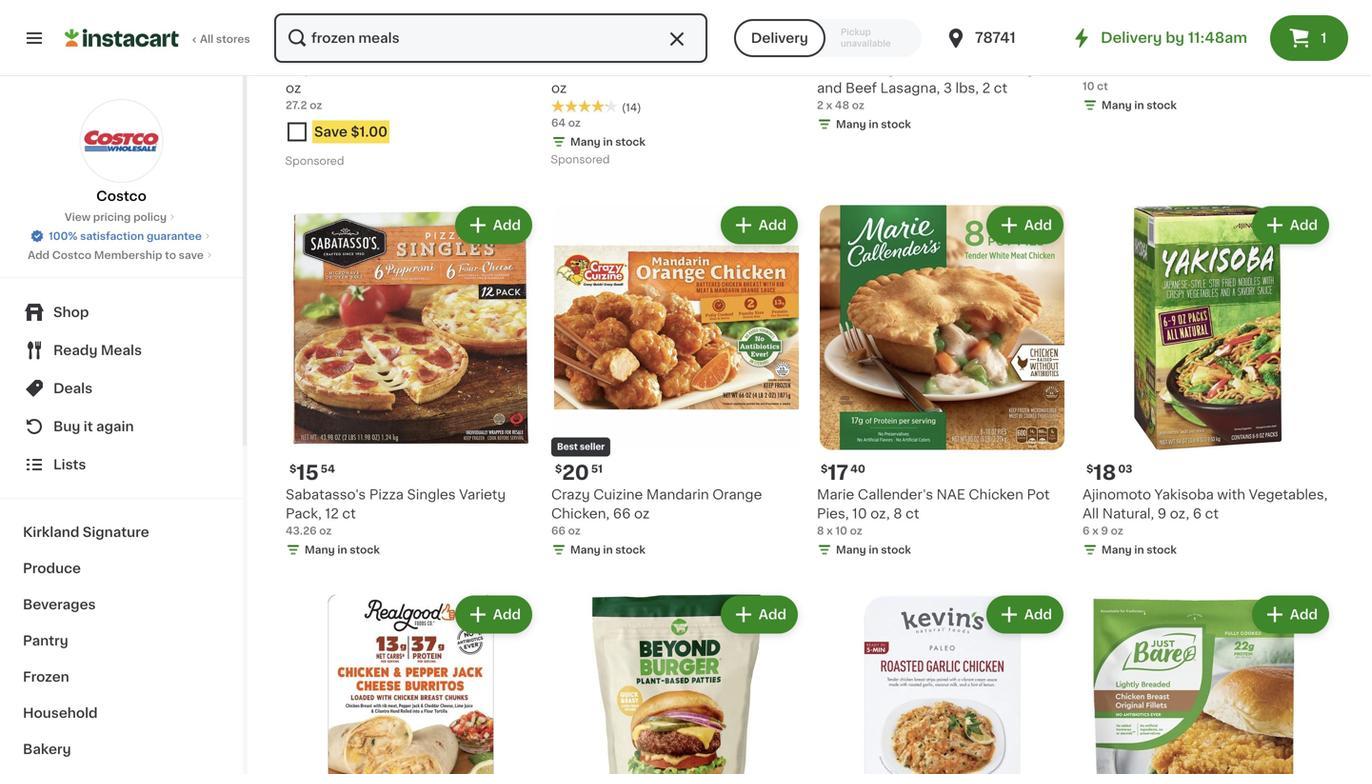 Task type: locate. For each thing, give the bounding box(es) containing it.
66 down 'chicken,' on the bottom
[[551, 526, 566, 536]]

0 vertical spatial all
[[200, 34, 214, 44]]

$ inside $ 21 76
[[1087, 38, 1094, 49]]

20
[[562, 463, 589, 483]]

sponsored badge image down 64 oz on the top
[[551, 155, 609, 166]]

kirkland inside kirkland signature italian sausage and beef lasagna, 3 lbs, 2 ct 2 x 48 oz
[[817, 62, 871, 76]]

many down 48
[[836, 119, 866, 130]]

add
[[493, 219, 521, 232], [759, 219, 787, 232], [1025, 219, 1052, 232], [1290, 219, 1318, 232], [28, 250, 50, 260], [493, 608, 521, 621], [759, 608, 787, 621], [1025, 608, 1052, 621], [1290, 608, 1318, 621]]

delivery for delivery by 11:48am
[[1101, 31, 1162, 45]]

1 horizontal spatial signature
[[874, 62, 938, 76]]

12 up capelleo's
[[296, 37, 318, 57]]

steak
[[1124, 62, 1162, 76]]

stock down crazy cuizine mandarin orange chicken, 66 oz 66 oz
[[615, 545, 646, 555]]

signature up lasagna, in the right top of the page
[[874, 62, 938, 76]]

11:48am
[[1188, 31, 1248, 45]]

ct down sabatasso's
[[342, 507, 356, 520]]

40 inside $ 17 40
[[851, 464, 866, 474]]

beverages
[[23, 598, 96, 611]]

ct inside sabatasso's pizza singles variety pack, 12 ct 43.26 oz
[[342, 507, 356, 520]]

cheese
[[390, 62, 441, 76]]

stock for $ 21 76
[[1147, 100, 1177, 110]]

costco down the "100%"
[[52, 250, 92, 260]]

oz, down callender's
[[871, 507, 890, 520]]

just bare chicken breast chunks, 64 oz
[[551, 62, 798, 95]]

★★★★★
[[551, 100, 618, 113], [551, 100, 618, 113]]

lbs,
[[956, 81, 979, 95]]

1 horizontal spatial 40
[[851, 464, 866, 474]]

mandarin
[[647, 488, 709, 501]]

in down sabatasso's
[[337, 545, 347, 555]]

produce
[[23, 562, 81, 575]]

0 horizontal spatial 66
[[551, 526, 566, 536]]

10 down red's
[[1083, 81, 1095, 91]]

stock down steak at the right top of the page
[[1147, 100, 1177, 110]]

1 horizontal spatial 6
[[1193, 507, 1202, 520]]

1 horizontal spatial 8
[[893, 507, 902, 520]]

ct down 'with'
[[1205, 507, 1219, 520]]

many in stock
[[1102, 100, 1177, 110], [836, 119, 911, 130], [570, 137, 646, 147], [305, 545, 380, 555], [570, 545, 646, 555], [836, 545, 911, 555], [1102, 545, 1177, 555]]

None search field
[[272, 11, 709, 65]]

$ down store
[[821, 38, 828, 49]]

$
[[290, 38, 296, 49], [821, 38, 828, 49], [1087, 38, 1094, 49], [290, 464, 296, 474], [555, 464, 562, 474], [821, 464, 828, 474], [1087, 464, 1094, 474]]

1 vertical spatial 12
[[325, 507, 339, 520]]

0 horizontal spatial kirkland
[[23, 526, 79, 539]]

view pricing policy
[[65, 212, 167, 222]]

$ inside "$ 18 03"
[[1087, 464, 1094, 474]]

many down red's
[[1102, 100, 1132, 110]]

chicken,
[[551, 507, 610, 520]]

pizza
[[369, 488, 404, 501]]

100% satisfaction guarantee button
[[30, 225, 213, 244]]

chunks,
[[723, 62, 777, 76]]

1
[[1321, 31, 1327, 45]]

0 horizontal spatial signature
[[83, 526, 149, 539]]

1 vertical spatial 64
[[551, 118, 566, 128]]

count
[[1291, 62, 1330, 76]]

frozen
[[23, 670, 69, 684]]

costco link
[[80, 99, 163, 206]]

chicken
[[618, 62, 673, 76], [969, 488, 1024, 501]]

crazy
[[551, 488, 590, 501]]

$ inside $ 21 14
[[821, 38, 828, 49]]

instacart logo image
[[65, 27, 179, 50]]

it
[[84, 420, 93, 433]]

1 vertical spatial signature
[[83, 526, 149, 539]]

kirkland up produce
[[23, 526, 79, 539]]

many down pies, at the bottom of the page
[[836, 545, 866, 555]]

1 horizontal spatial all
[[1083, 507, 1099, 520]]

many for $ 21 14
[[836, 119, 866, 130]]

many in stock down natural,
[[1102, 545, 1177, 555]]

many for $ 20 51
[[570, 545, 601, 555]]

buy it again
[[53, 420, 134, 433]]

in down callender's
[[869, 545, 879, 555]]

0 horizontal spatial 12
[[296, 37, 318, 57]]

1 horizontal spatial delivery
[[1101, 31, 1162, 45]]

oz, inside marie callender's nae chicken pot pies, 10 oz, 8 ct 8 x 10 oz
[[871, 507, 890, 520]]

$ for $ 17 40
[[821, 464, 828, 474]]

delivery inside button
[[751, 31, 808, 45]]

product group containing 18
[[1083, 202, 1333, 561]]

chicken inside just bare chicken breast chunks, 64 oz
[[618, 62, 673, 76]]

orange
[[713, 488, 762, 501]]

64 down the delivery button
[[781, 62, 798, 76]]

stock down sabatasso's pizza singles variety pack, 12 ct 43.26 oz
[[350, 545, 380, 555]]

$ inside $ 17 40
[[821, 464, 828, 474]]

ct down red's
[[1097, 81, 1108, 91]]

deals link
[[11, 370, 231, 408]]

1 vertical spatial kirkland
[[23, 526, 79, 539]]

many
[[1102, 100, 1132, 110], [836, 119, 866, 130], [570, 137, 601, 147], [305, 545, 335, 555], [570, 545, 601, 555], [836, 545, 866, 555], [1102, 545, 1132, 555]]

stock for $ 20 51
[[615, 545, 646, 555]]

8 down pies, at the bottom of the page
[[817, 526, 824, 536]]

27.2
[[495, 62, 522, 76], [286, 100, 307, 110]]

$ down best
[[555, 464, 562, 474]]

household link
[[11, 695, 231, 731]]

1 oz, from the left
[[871, 507, 890, 520]]

oz inside marie callender's nae chicken pot pies, 10 oz, 8 ct 8 x 10 oz
[[850, 526, 863, 536]]

many in stock down 'chicken,' on the bottom
[[570, 545, 646, 555]]

many down 'chicken,' on the bottom
[[570, 545, 601, 555]]

all left stores
[[200, 34, 214, 44]]

many in stock for $ 15 54
[[305, 545, 380, 555]]

0 horizontal spatial costco
[[52, 250, 92, 260]]

54
[[321, 464, 335, 474]]

sponsored badge image down save
[[286, 156, 343, 167]]

0 vertical spatial 40
[[320, 38, 335, 49]]

many down 43.26
[[305, 545, 335, 555]]

many in stock down 48
[[836, 119, 911, 130]]

signature inside kirkland signature italian sausage and beef lasagna, 3 lbs, 2 ct 2 x 48 oz
[[874, 62, 938, 76]]

oz inside sabatasso's pizza singles variety pack, 12 ct 43.26 oz
[[319, 526, 332, 536]]

in for $ 21 76
[[1135, 100, 1144, 110]]

x inside marie callender's nae chicken pot pies, 10 oz, 8 ct 8 x 10 oz
[[827, 526, 833, 536]]

pantry link
[[11, 623, 231, 659]]

stock down lasagna, in the right top of the page
[[881, 119, 911, 130]]

0 horizontal spatial 27.2
[[286, 100, 307, 110]]

0 vertical spatial 6
[[1193, 507, 1202, 520]]

1 horizontal spatial 27.2
[[495, 62, 522, 76]]

12
[[296, 37, 318, 57], [325, 507, 339, 520]]

oz, inside ajinomoto yakisoba with vegetables, all natural, 9 oz, 6 ct 6 x 9 oz
[[1170, 507, 1190, 520]]

stock down marie callender's nae chicken pot pies, 10 oz, 8 ct 8 x 10 oz
[[881, 545, 911, 555]]

many in stock for $ 20 51
[[570, 545, 646, 555]]

1 vertical spatial costco
[[52, 250, 92, 260]]

64 down just
[[551, 118, 566, 128]]

$ up marie
[[821, 464, 828, 474]]

$ for $ 21 14
[[821, 38, 828, 49]]

2 down and
[[817, 100, 824, 110]]

in down natural,
[[1135, 545, 1144, 555]]

1 horizontal spatial 66
[[613, 507, 631, 520]]

x left 48
[[826, 100, 833, 110]]

0 horizontal spatial 21
[[828, 37, 850, 57]]

in for $ 20 51
[[603, 545, 613, 555]]

buy it again link
[[11, 408, 231, 446]]

in down the beef
[[869, 119, 879, 130]]

many for $ 21 76
[[1102, 100, 1132, 110]]

27.2 down capelleo's
[[286, 100, 307, 110]]

signature
[[874, 62, 938, 76], [83, 526, 149, 539]]

1 vertical spatial 8
[[817, 526, 824, 536]]

lists link
[[11, 446, 231, 484]]

many for $ 15 54
[[305, 545, 335, 555]]

2 oz, from the left
[[1170, 507, 1190, 520]]

chicken down $22.38 element on the top of the page
[[618, 62, 673, 76]]

10 down pies, at the bottom of the page
[[836, 526, 848, 536]]

pies,
[[817, 507, 849, 520]]

kirkland for kirkland signature italian sausage and beef lasagna, 3 lbs, 2 ct 2 x 48 oz
[[817, 62, 871, 76]]

shop
[[53, 306, 89, 319]]

$ for $ 15 54
[[290, 464, 296, 474]]

add costco membership to save
[[28, 250, 204, 260]]

100% satisfaction guarantee
[[49, 231, 202, 241]]

marie
[[817, 488, 855, 501]]

21 left 14
[[828, 37, 850, 57]]

costco up the view pricing policy "link"
[[96, 190, 146, 203]]

natural,
[[1103, 507, 1154, 520]]

1 vertical spatial chicken
[[969, 488, 1024, 501]]

$1.00
[[351, 125, 388, 139]]

ct down sausage at the top right of page
[[994, 81, 1008, 95]]

10
[[1273, 62, 1288, 76], [1083, 81, 1095, 91], [852, 507, 867, 520], [836, 526, 848, 536]]

1 horizontal spatial sponsored badge image
[[551, 155, 609, 166]]

$ up red's
[[1087, 38, 1094, 49]]

singles
[[407, 488, 456, 501]]

9 down natural,
[[1101, 526, 1108, 536]]

ct
[[1097, 81, 1108, 91], [994, 81, 1008, 95], [342, 507, 356, 520], [906, 507, 919, 520], [1205, 507, 1219, 520]]

sponsored badge image
[[551, 155, 609, 166], [286, 156, 343, 167]]

21 left 76
[[1094, 37, 1116, 57]]

1 horizontal spatial kirkland
[[817, 62, 871, 76]]

with
[[1217, 488, 1246, 501]]

delivery inside 'link'
[[1101, 31, 1162, 45]]

sabatasso's
[[286, 488, 366, 501]]

0 horizontal spatial 40
[[320, 38, 335, 49]]

0 horizontal spatial 64
[[551, 118, 566, 128]]

stock down natural,
[[1147, 545, 1177, 555]]

signature for kirkland signature italian sausage and beef lasagna, 3 lbs, 2 ct 2 x 48 oz
[[874, 62, 938, 76]]

breast
[[676, 62, 720, 76]]

many in stock down pies, at the bottom of the page
[[836, 545, 911, 555]]

0 horizontal spatial 8
[[817, 526, 824, 536]]

many in stock down (14)
[[570, 137, 646, 147]]

kirkland
[[817, 62, 871, 76], [23, 526, 79, 539]]

66
[[613, 507, 631, 520], [551, 526, 566, 536]]

0 horizontal spatial oz,
[[871, 507, 890, 520]]

0 vertical spatial costco
[[96, 190, 146, 203]]

15
[[296, 463, 319, 483]]

12 down sabatasso's
[[325, 507, 339, 520]]

1 21 from the left
[[828, 37, 850, 57]]

1 horizontal spatial 64
[[781, 62, 798, 76]]

marie callender's nae chicken pot pies, 10 oz, 8 ct 8 x 10 oz
[[817, 488, 1050, 536]]

0 vertical spatial 8
[[893, 507, 902, 520]]

21 for $ 21 14
[[828, 37, 850, 57]]

chicken left pot
[[969, 488, 1024, 501]]

$ up capelleo's
[[290, 38, 296, 49]]

delivery up steak at the right top of the page
[[1101, 31, 1162, 45]]

0 horizontal spatial 6
[[1083, 526, 1090, 536]]

66 down cuizine
[[613, 507, 631, 520]]

ravioli,
[[445, 62, 492, 76]]

lasagna,
[[881, 81, 940, 95]]

40 inside $ 12 40
[[320, 38, 335, 49]]

40 up capelleo's
[[320, 38, 335, 49]]

pack,
[[286, 507, 322, 520]]

view pricing policy link
[[65, 210, 178, 225]]

red's steak cilantro burrito, 10 count 10 ct
[[1083, 62, 1330, 91]]

$ inside $ 20 51
[[555, 464, 562, 474]]

0 horizontal spatial delivery
[[751, 31, 808, 45]]

oz
[[286, 81, 301, 95], [551, 81, 567, 95], [310, 100, 322, 110], [852, 100, 865, 110], [568, 118, 581, 128], [634, 507, 650, 520], [319, 526, 332, 536], [568, 526, 581, 536], [850, 526, 863, 536], [1111, 526, 1124, 536]]

oz, for 17
[[871, 507, 890, 520]]

0 horizontal spatial chicken
[[618, 62, 673, 76]]

27.2 right ravioli,
[[495, 62, 522, 76]]

in for $ 18 03
[[1135, 545, 1144, 555]]

oz inside ajinomoto yakisoba with vegetables, all natural, 9 oz, 6 ct 6 x 9 oz
[[1111, 526, 1124, 536]]

0 vertical spatial 64
[[781, 62, 798, 76]]

x down ajinomoto
[[1092, 526, 1099, 536]]

many in stock down steak at the right top of the page
[[1102, 100, 1177, 110]]

all inside ajinomoto yakisoba with vegetables, all natural, 9 oz, 6 ct 6 x 9 oz
[[1083, 507, 1099, 520]]

red's
[[1083, 62, 1120, 76]]

sausage
[[985, 62, 1043, 76]]

oz, down the yakisoba
[[1170, 507, 1190, 520]]

2 21 from the left
[[1094, 37, 1116, 57]]

lists
[[53, 458, 86, 471]]

6 down the yakisoba
[[1193, 507, 1202, 520]]

x for 18
[[1092, 526, 1099, 536]]

in down steak at the right top of the page
[[1135, 100, 1144, 110]]

product group
[[286, 0, 536, 172], [551, 0, 802, 170], [286, 202, 536, 561], [551, 202, 802, 561], [817, 202, 1068, 561], [1083, 202, 1333, 561], [286, 592, 536, 774], [551, 592, 802, 774], [817, 592, 1068, 774], [1083, 592, 1333, 774]]

save
[[314, 125, 348, 139]]

$ left '54'
[[290, 464, 296, 474]]

1 vertical spatial all
[[1083, 507, 1099, 520]]

$ for $ 12 40
[[290, 38, 296, 49]]

delivery up chunks,
[[751, 31, 808, 45]]

costco logo image
[[80, 99, 163, 183]]

$ inside $ 12 40
[[290, 38, 296, 49]]

ct inside red's steak cilantro burrito, 10 count 10 ct
[[1097, 81, 1108, 91]]

40 for 17
[[851, 464, 866, 474]]

kirkland signature
[[23, 526, 149, 539]]

03
[[1118, 464, 1133, 474]]

6
[[1193, 507, 1202, 520], [1083, 526, 1090, 536]]

stock for $ 17 40
[[881, 545, 911, 555]]

64 oz
[[551, 118, 581, 128]]

many down natural,
[[1102, 545, 1132, 555]]

(14)
[[622, 102, 641, 113]]

all down ajinomoto
[[1083, 507, 1099, 520]]

many in stock down 43.26
[[305, 545, 380, 555]]

ready meals link
[[11, 331, 231, 370]]

2 right lbs,
[[982, 81, 991, 95]]

chicken inside marie callender's nae chicken pot pies, 10 oz, 8 ct 8 x 10 oz
[[969, 488, 1024, 501]]

and
[[817, 81, 842, 95]]

6 down ajinomoto
[[1083, 526, 1090, 536]]

1 horizontal spatial 12
[[325, 507, 339, 520]]

ct down callender's
[[906, 507, 919, 520]]

kirkland down $ 21 14
[[817, 62, 871, 76]]

in down 'chicken,' on the bottom
[[603, 545, 613, 555]]

stock
[[1147, 100, 1177, 110], [881, 119, 911, 130], [615, 137, 646, 147], [350, 545, 380, 555], [615, 545, 646, 555], [881, 545, 911, 555], [1147, 545, 1177, 555]]

italian
[[942, 62, 982, 76]]

0 vertical spatial kirkland
[[817, 62, 871, 76]]

21 for $ 21 76
[[1094, 37, 1116, 57]]

40 right 17
[[851, 464, 866, 474]]

1 horizontal spatial oz,
[[1170, 507, 1190, 520]]

1 horizontal spatial 2
[[982, 81, 991, 95]]

1 vertical spatial 2
[[817, 100, 824, 110]]

0 horizontal spatial sponsored badge image
[[286, 156, 343, 167]]

ready meals button
[[11, 331, 231, 370]]

1 horizontal spatial 21
[[1094, 37, 1116, 57]]

yakisoba
[[1155, 488, 1214, 501]]

signature up produce 'link'
[[83, 526, 149, 539]]

1 horizontal spatial chicken
[[969, 488, 1024, 501]]

x inside ajinomoto yakisoba with vegetables, all natural, 9 oz, 6 ct 6 x 9 oz
[[1092, 526, 1099, 536]]

9 down the yakisoba
[[1158, 507, 1167, 520]]

8 down callender's
[[893, 507, 902, 520]]

0 vertical spatial 12
[[296, 37, 318, 57]]

many for $ 18 03
[[1102, 545, 1132, 555]]

$ inside the $ 15 54
[[290, 464, 296, 474]]

$ left 03
[[1087, 464, 1094, 474]]

all stores
[[200, 34, 250, 44]]

1 horizontal spatial 9
[[1158, 507, 1167, 520]]

0 vertical spatial signature
[[874, 62, 938, 76]]

0 horizontal spatial 9
[[1101, 526, 1108, 536]]

17
[[828, 463, 849, 483]]

delivery for delivery
[[751, 31, 808, 45]]

stock for $ 21 14
[[881, 119, 911, 130]]

40 for 12
[[320, 38, 335, 49]]

48
[[835, 100, 850, 110]]

1 vertical spatial 40
[[851, 464, 866, 474]]

1 button
[[1270, 15, 1349, 61]]

cilantro
[[1165, 62, 1218, 76]]

x down pies, at the bottom of the page
[[827, 526, 833, 536]]

1 vertical spatial 6
[[1083, 526, 1090, 536]]

callender's
[[858, 488, 933, 501]]

0 vertical spatial 9
[[1158, 507, 1167, 520]]

0 vertical spatial 66
[[613, 507, 631, 520]]

0 vertical spatial chicken
[[618, 62, 673, 76]]



Task type: describe. For each thing, give the bounding box(es) containing it.
policy
[[133, 212, 167, 222]]

household
[[23, 707, 98, 720]]

ready
[[53, 344, 98, 357]]

burrito,
[[1221, 62, 1270, 76]]

ajinomoto yakisoba with vegetables, all natural, 9 oz, 6 ct 6 x 9 oz
[[1083, 488, 1328, 536]]

12 inside sabatasso's pizza singles variety pack, 12 ct 43.26 oz
[[325, 507, 339, 520]]

$ 20 51
[[555, 463, 603, 483]]

10 left count
[[1273, 62, 1288, 76]]

in for $ 15 54
[[337, 545, 347, 555]]

product group containing 20
[[551, 202, 802, 561]]

bakery
[[23, 743, 71, 756]]

oz, for 18
[[1170, 507, 1190, 520]]

$ 15 54
[[290, 463, 335, 483]]

best seller
[[557, 443, 605, 451]]

save
[[179, 250, 204, 260]]

3
[[944, 81, 952, 95]]

capelleo's
[[286, 62, 356, 76]]

five
[[359, 62, 386, 76]]

in down "bare"
[[603, 137, 613, 147]]

save $1.00
[[314, 125, 388, 139]]

store choice
[[823, 17, 880, 26]]

product group containing 15
[[286, 202, 536, 561]]

18
[[1094, 463, 1116, 483]]

product group containing 12
[[286, 0, 536, 172]]

1 vertical spatial 66
[[551, 526, 566, 536]]

$ 21 76
[[1087, 37, 1131, 57]]

service type group
[[734, 19, 922, 57]]

oz inside just bare chicken breast chunks, 64 oz
[[551, 81, 567, 95]]

ready meals
[[53, 344, 142, 357]]

0 horizontal spatial all
[[200, 34, 214, 44]]

ct inside marie callender's nae chicken pot pies, 10 oz, 8 ct 8 x 10 oz
[[906, 507, 919, 520]]

$ for $ 20 51
[[555, 464, 562, 474]]

delivery by 11:48am
[[1101, 31, 1248, 45]]

ajinomoto
[[1083, 488, 1151, 501]]

many in stock for $ 21 76
[[1102, 100, 1177, 110]]

to
[[165, 250, 176, 260]]

many in stock for $ 21 14
[[836, 119, 911, 130]]

ct inside kirkland signature italian sausage and beef lasagna, 3 lbs, 2 ct 2 x 48 oz
[[994, 81, 1008, 95]]

64 inside just bare chicken breast chunks, 64 oz
[[781, 62, 798, 76]]

bakery link
[[11, 731, 231, 768]]

in for $ 17 40
[[869, 545, 879, 555]]

membership
[[94, 250, 162, 260]]

vegetables,
[[1249, 488, 1328, 501]]

many in stock for $ 17 40
[[836, 545, 911, 555]]

product group containing 17
[[817, 202, 1068, 561]]

many down 64 oz on the top
[[570, 137, 601, 147]]

save $1.00 button
[[286, 117, 536, 151]]

x inside kirkland signature italian sausage and beef lasagna, 3 lbs, 2 ct 2 x 48 oz
[[826, 100, 833, 110]]

oz inside kirkland signature italian sausage and beef lasagna, 3 lbs, 2 ct 2 x 48 oz
[[852, 100, 865, 110]]

1 vertical spatial 9
[[1101, 526, 1108, 536]]

guarantee
[[147, 231, 202, 241]]

signature for kirkland signature
[[83, 526, 149, 539]]

buy
[[53, 420, 80, 433]]

0 vertical spatial 2
[[982, 81, 991, 95]]

deals
[[53, 382, 92, 395]]

shop link
[[11, 293, 231, 331]]

pricing
[[93, 212, 131, 222]]

78741
[[975, 31, 1016, 45]]

Search field
[[274, 13, 707, 63]]

$ 18 03
[[1087, 463, 1133, 483]]

kirkland signature italian sausage and beef lasagna, 3 lbs, 2 ct 2 x 48 oz
[[817, 62, 1043, 110]]

x for 17
[[827, 526, 833, 536]]

nae
[[937, 488, 966, 501]]

0 vertical spatial 27.2
[[495, 62, 522, 76]]

ct inside ajinomoto yakisoba with vegetables, all natural, 9 oz, 6 ct 6 x 9 oz
[[1205, 507, 1219, 520]]

sabatasso's pizza singles variety pack, 12 ct 43.26 oz
[[286, 488, 506, 536]]

$ 17 40
[[821, 463, 866, 483]]

beverages link
[[11, 587, 231, 623]]

in for $ 21 14
[[869, 119, 879, 130]]

seller
[[580, 443, 605, 451]]

again
[[96, 420, 134, 433]]

view
[[65, 212, 91, 222]]

many in stock for $ 18 03
[[1102, 545, 1177, 555]]

just
[[551, 62, 581, 76]]

$ for $ 18 03
[[1087, 464, 1094, 474]]

stock for $ 18 03
[[1147, 545, 1177, 555]]

produce link
[[11, 550, 231, 587]]

$ 12 40
[[290, 37, 335, 57]]

meals
[[101, 344, 142, 357]]

0 horizontal spatial 2
[[817, 100, 824, 110]]

frozen link
[[11, 659, 231, 695]]

14
[[852, 38, 864, 49]]

1 vertical spatial 27.2
[[286, 100, 307, 110]]

bare
[[584, 62, 615, 76]]

kirkland for kirkland signature
[[23, 526, 79, 539]]

100%
[[49, 231, 78, 241]]

capelleo's five cheese ravioli, 27.2 oz 27.2 oz
[[286, 62, 522, 110]]

stock down (14)
[[615, 137, 646, 147]]

51
[[591, 464, 603, 474]]

43.26
[[286, 526, 317, 536]]

stock for $ 15 54
[[350, 545, 380, 555]]

kirkland signature link
[[11, 514, 231, 550]]

$22.38 element
[[551, 35, 802, 60]]

1 horizontal spatial costco
[[96, 190, 146, 203]]

stores
[[216, 34, 250, 44]]

product group containing just bare chicken breast chunks, 64 oz
[[551, 0, 802, 170]]

76
[[1118, 38, 1131, 49]]

pantry
[[23, 634, 68, 648]]

best
[[557, 443, 578, 451]]

$ for $ 21 76
[[1087, 38, 1094, 49]]

pot
[[1027, 488, 1050, 501]]

add costco membership to save link
[[28, 248, 215, 263]]

choice
[[849, 17, 880, 26]]

10 right pies, at the bottom of the page
[[852, 507, 867, 520]]

delivery button
[[734, 19, 826, 57]]

many for $ 17 40
[[836, 545, 866, 555]]



Task type: vqa. For each thing, say whether or not it's contained in the screenshot.
ct within the Marie Callender'S Nae Chicken Pot Pies, 10 Oz, 8 Ct 8 X 10 Oz
yes



